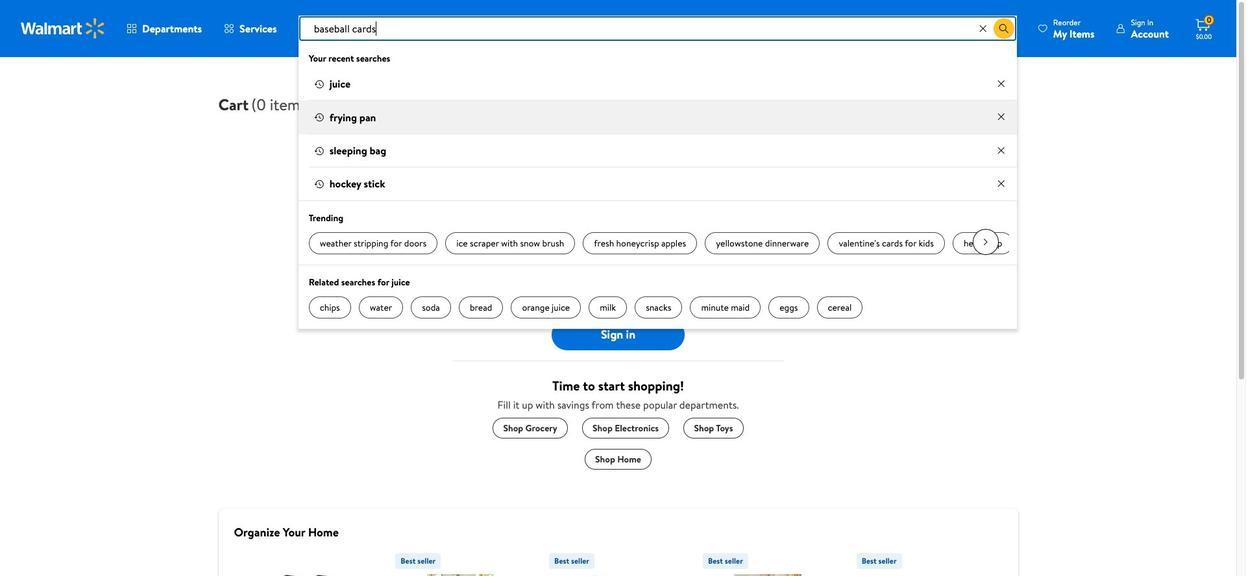 Task type: vqa. For each thing, say whether or not it's contained in the screenshot.
Home's Home
no



Task type: describe. For each thing, give the bounding box(es) containing it.
2 clear query image from the top
[[996, 145, 1007, 156]]

Walmart Site-Wide search field
[[298, 16, 1017, 329]]

1 clear query image from the top
[[996, 78, 1007, 89]]

walmart image
[[21, 18, 105, 39]]

Search search field
[[298, 16, 1017, 42]]

search icon image
[[999, 23, 1009, 34]]

2 clear query image from the top
[[996, 179, 1007, 189]]

related searches for juice group
[[298, 265, 1017, 324]]



Task type: locate. For each thing, give the bounding box(es) containing it.
0 vertical spatial clear query image
[[996, 112, 1007, 122]]

clear search field text image
[[978, 23, 989, 33]]

trending element
[[304, 227, 1016, 257]]

next slide of list image
[[973, 229, 999, 255]]

clear query image
[[996, 112, 1007, 122], [996, 179, 1007, 189]]

1 vertical spatial clear query image
[[996, 145, 1007, 156]]

trending group
[[298, 200, 1017, 259]]

empty cart image
[[540, 142, 696, 271]]

1 vertical spatial clear query image
[[996, 179, 1007, 189]]

related searches for juice element
[[304, 291, 1009, 321]]

1 clear query image from the top
[[996, 112, 1007, 122]]

list box
[[298, 52, 1017, 324]]

group
[[298, 52, 1017, 200], [396, 549, 526, 577], [549, 549, 680, 577], [703, 549, 833, 577], [857, 549, 987, 577]]

0 vertical spatial clear query image
[[996, 78, 1007, 89]]

clear query image
[[996, 78, 1007, 89], [996, 145, 1007, 156]]



